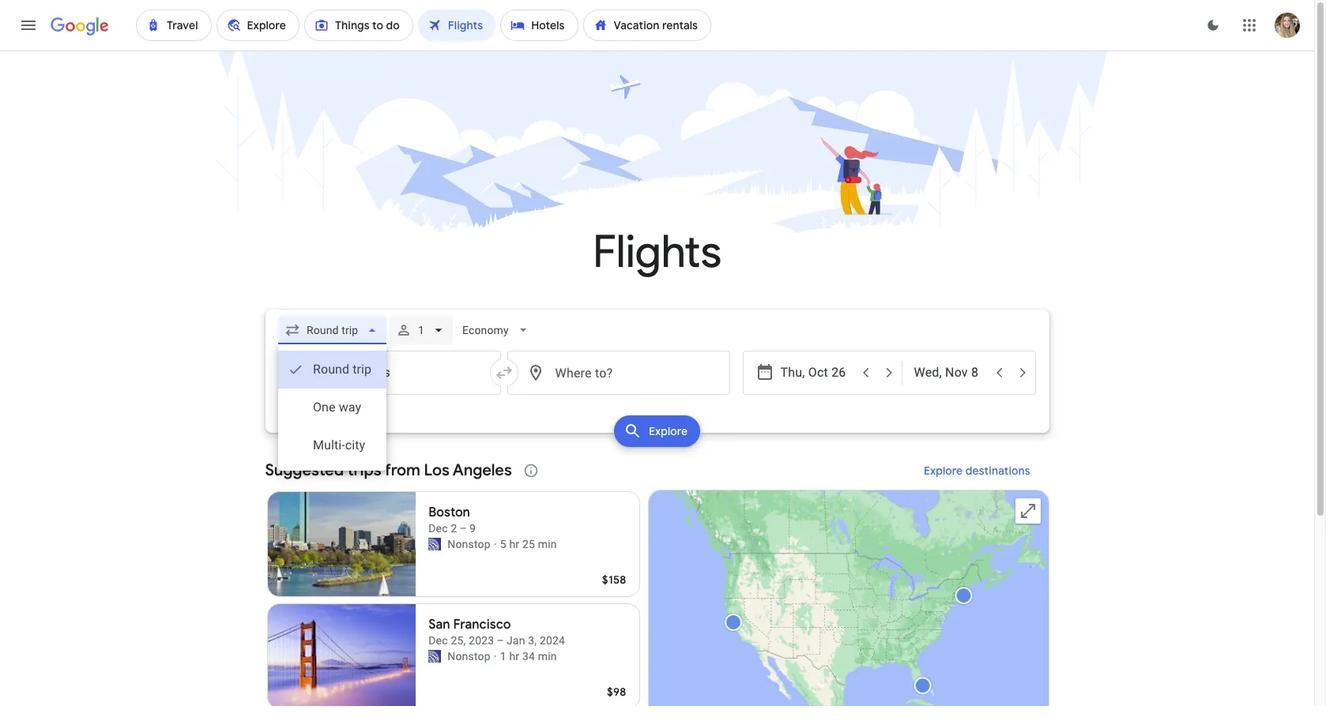 Task type: vqa. For each thing, say whether or not it's contained in the screenshot.
1127 S NEW HAMPSHIRE AVE, LOS ANGELES, CA 90006 button on the left of page
no



Task type: locate. For each thing, give the bounding box(es) containing it.
1 horizontal spatial explore
[[924, 464, 963, 478]]

0 vertical spatial nonstop
[[447, 538, 491, 551]]

nonstop down 2 – 9
[[447, 538, 491, 551]]

1 inside popup button
[[418, 324, 424, 337]]

1 vertical spatial explore
[[924, 464, 963, 478]]

34
[[522, 650, 535, 663]]

2 nonstop from the top
[[447, 650, 491, 663]]

0 vertical spatial united image
[[428, 538, 441, 551]]

dec down san
[[428, 635, 448, 647]]

nonstop
[[447, 538, 491, 551], [447, 650, 491, 663]]

1 vertical spatial min
[[538, 650, 557, 663]]

1
[[418, 324, 424, 337], [500, 650, 506, 663]]

 image
[[494, 649, 497, 665]]

0 vertical spatial explore
[[649, 424, 688, 439]]

united image down san
[[428, 650, 441, 663]]

explore down where to? text field
[[649, 424, 688, 439]]

Departure text field
[[780, 352, 853, 394]]

1 vertical spatial dec
[[428, 635, 448, 647]]

united image
[[428, 538, 441, 551], [428, 650, 441, 663]]

los
[[424, 461, 449, 480]]

dec inside the san francisco dec 25, 2023 – jan 3, 2024
[[428, 635, 448, 647]]

destinations
[[965, 464, 1030, 478]]

2 option from the top
[[278, 389, 386, 427]]

explore inside explore destinations "button"
[[924, 464, 963, 478]]

change appearance image
[[1194, 6, 1232, 44]]

san francisco dec 25, 2023 – jan 3, 2024
[[428, 617, 565, 647]]

1 united image from the top
[[428, 538, 441, 551]]

dec down boston at bottom
[[428, 522, 448, 535]]

0 vertical spatial hr
[[509, 538, 519, 551]]

hr left 34
[[509, 650, 519, 663]]

1 vertical spatial nonstop
[[447, 650, 491, 663]]

dec
[[428, 522, 448, 535], [428, 635, 448, 647]]

1 min from the top
[[538, 538, 557, 551]]

2023 – jan
[[469, 635, 525, 647]]

min right '25' on the left bottom
[[538, 538, 557, 551]]

1 nonstop from the top
[[447, 538, 491, 551]]

0 horizontal spatial 1
[[418, 324, 424, 337]]

francisco
[[453, 617, 511, 633]]

hr
[[509, 538, 519, 551], [509, 650, 519, 663]]

2 dec from the top
[[428, 635, 448, 647]]

explore for explore destinations
[[924, 464, 963, 478]]

min for boston
[[538, 538, 557, 551]]

suggested
[[265, 461, 344, 480]]

1 inside suggested trips from los angeles region
[[500, 650, 506, 663]]

nonstop for francisco
[[447, 650, 491, 663]]

2 hr from the top
[[509, 650, 519, 663]]

explore
[[649, 424, 688, 439], [924, 464, 963, 478]]

0 vertical spatial dec
[[428, 522, 448, 535]]

hr right 5
[[509, 538, 519, 551]]

suggested trips from los angeles
[[265, 461, 512, 480]]

25
[[522, 538, 535, 551]]

1 horizontal spatial 1
[[500, 650, 506, 663]]

1 dec from the top
[[428, 522, 448, 535]]

explore left destinations
[[924, 464, 963, 478]]

 image inside suggested trips from los angeles region
[[494, 537, 497, 552]]

dec inside boston dec 2 – 9
[[428, 522, 448, 535]]

Where to? text field
[[507, 351, 730, 395]]

explore for explore
[[649, 424, 688, 439]]

0 horizontal spatial explore
[[649, 424, 688, 439]]

trips
[[347, 461, 381, 480]]

0 vertical spatial min
[[538, 538, 557, 551]]

from
[[385, 461, 420, 480]]

min down 2024
[[538, 650, 557, 663]]

nonstop down 25, on the left of page
[[447, 650, 491, 663]]

5 hr 25 min
[[500, 538, 557, 551]]

2024
[[540, 635, 565, 647]]

None text field
[[278, 351, 501, 395]]

2 min from the top
[[538, 650, 557, 663]]

1 hr from the top
[[509, 538, 519, 551]]

 image inside suggested trips from los angeles region
[[494, 649, 497, 665]]

1 vertical spatial 1
[[500, 650, 506, 663]]

None field
[[278, 316, 386, 345], [456, 316, 537, 345], [278, 316, 386, 345], [456, 316, 537, 345]]

united image down boston dec 2 – 9
[[428, 538, 441, 551]]

2 united image from the top
[[428, 650, 441, 663]]

0 vertical spatial 1
[[418, 324, 424, 337]]

explore inside explore button
[[649, 424, 688, 439]]

1 vertical spatial united image
[[428, 650, 441, 663]]

Return text field
[[914, 352, 987, 394]]

min
[[538, 538, 557, 551], [538, 650, 557, 663]]

option
[[278, 351, 386, 389], [278, 389, 386, 427], [278, 427, 386, 465]]

98 US dollars text field
[[607, 685, 626, 699]]

1 vertical spatial hr
[[509, 650, 519, 663]]

 image
[[494, 537, 497, 552]]



Task type: describe. For each thing, give the bounding box(es) containing it.
$98
[[607, 685, 626, 699]]

158 US dollars text field
[[602, 573, 626, 587]]

boston dec 2 – 9
[[428, 505, 476, 535]]

1 for 1 hr 34 min
[[500, 650, 506, 663]]

explore destinations button
[[905, 452, 1049, 490]]

$158
[[602, 573, 626, 587]]

united image for dec
[[428, 538, 441, 551]]

3 option from the top
[[278, 427, 386, 465]]

nonstop for dec
[[447, 538, 491, 551]]

1 button
[[389, 311, 453, 349]]

boston
[[428, 505, 470, 521]]

2 – 9
[[451, 522, 476, 535]]

1 option from the top
[[278, 351, 386, 389]]

min for san francisco
[[538, 650, 557, 663]]

flights
[[593, 224, 721, 281]]

3,
[[528, 635, 537, 647]]

1 hr 34 min
[[500, 650, 557, 663]]

explore destinations
[[924, 464, 1030, 478]]

united image for francisco
[[428, 650, 441, 663]]

main menu image
[[19, 16, 38, 35]]

Flight search field
[[252, 310, 1062, 471]]

suggested trips from los angeles region
[[265, 452, 1049, 706]]

5
[[500, 538, 506, 551]]

hr for boston
[[509, 538, 519, 551]]

hr for san francisco
[[509, 650, 519, 663]]

san
[[428, 617, 450, 633]]

select your ticket type. list box
[[278, 345, 386, 471]]

angeles
[[453, 461, 512, 480]]

explore button
[[614, 416, 700, 447]]

25,
[[451, 635, 466, 647]]

1 for 1
[[418, 324, 424, 337]]



